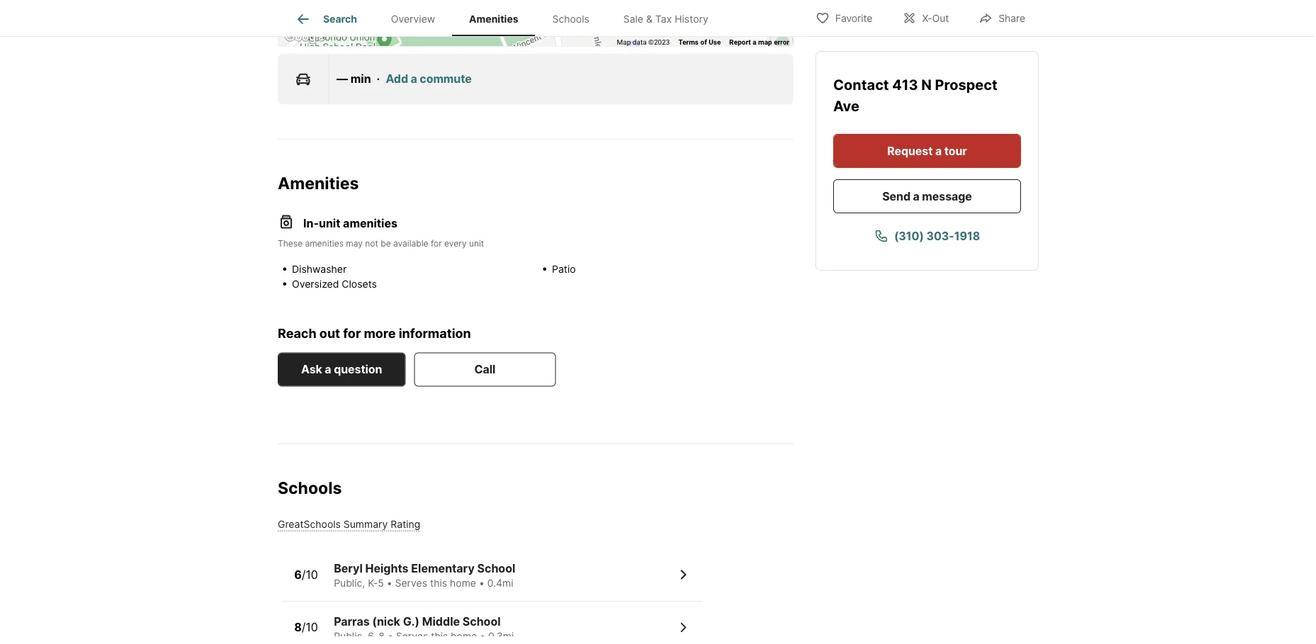 Task type: locate. For each thing, give the bounding box(es) containing it.
for
[[431, 238, 442, 249], [343, 325, 361, 341]]

report
[[730, 37, 751, 46]]

k-
[[368, 577, 378, 589]]

schools
[[552, 13, 590, 25], [278, 478, 342, 498]]

ask a question
[[301, 363, 382, 376]]

• left '0.4mi'
[[479, 577, 485, 589]]

home
[[450, 577, 476, 589]]

amenities down in-
[[305, 238, 344, 249]]

·
[[377, 72, 380, 86]]

school inside 'beryl heights elementary school public, k-5 • serves this home • 0.4mi'
[[477, 562, 516, 575]]

of
[[701, 37, 707, 46]]

a inside button
[[325, 363, 331, 376]]

heights
[[365, 562, 409, 575]]

/10 for 6 /10
[[302, 568, 318, 582]]

1 • from the left
[[387, 577, 392, 589]]

summary
[[344, 518, 388, 530]]

/10 left beryl
[[302, 568, 318, 582]]

map region
[[184, 0, 910, 179]]

parras (nick g.) middle school
[[334, 614, 501, 628]]

map
[[758, 37, 772, 46]]

8 /10
[[294, 621, 318, 634]]

question
[[334, 363, 382, 376]]

beryl heights elementary school public, k-5 • serves this home • 0.4mi
[[334, 562, 516, 589]]

(310) 303-1918
[[894, 229, 980, 243]]

for left 'every'
[[431, 238, 442, 249]]

school
[[477, 562, 516, 575], [463, 614, 501, 628]]

schools tab
[[536, 2, 607, 36]]

school up '0.4mi'
[[477, 562, 516, 575]]

0 vertical spatial unit
[[319, 216, 340, 230]]

1 /10 from the top
[[302, 568, 318, 582]]

not
[[365, 238, 378, 249]]

0 vertical spatial school
[[477, 562, 516, 575]]

schools left sale
[[552, 13, 590, 25]]

a inside button
[[935, 144, 942, 158]]

303-
[[927, 229, 954, 243]]

sale
[[623, 13, 644, 25]]

n
[[922, 76, 932, 94]]

/10
[[302, 568, 318, 582], [302, 621, 318, 634]]

for right out
[[343, 325, 361, 341]]

1 horizontal spatial for
[[431, 238, 442, 249]]

1918
[[954, 229, 980, 243]]

oversized
[[292, 278, 339, 290]]

(310) 303-1918 button
[[833, 219, 1021, 253]]

a for send a message
[[913, 189, 920, 203]]

these amenities may not be available for every unit
[[278, 238, 484, 249]]

send a message
[[883, 189, 972, 203]]

serves
[[395, 577, 427, 589]]

prospect
[[935, 76, 998, 94]]

1 horizontal spatial amenities
[[469, 13, 519, 25]]

0 horizontal spatial schools
[[278, 478, 342, 498]]

0 vertical spatial schools
[[552, 13, 590, 25]]

amenities up not
[[343, 216, 398, 230]]

use
[[709, 37, 721, 46]]

out
[[932, 12, 949, 24]]

0 vertical spatial amenities
[[469, 13, 519, 25]]

terms of use link
[[679, 37, 721, 46]]

1 vertical spatial schools
[[278, 478, 342, 498]]

min
[[351, 72, 371, 86]]

a left map
[[753, 37, 757, 46]]

• right 5
[[387, 577, 392, 589]]

google image
[[281, 28, 328, 46]]

2 /10 from the top
[[302, 621, 318, 634]]

share button
[[967, 3, 1038, 32]]

1 horizontal spatial •
[[479, 577, 485, 589]]

report a map error
[[730, 37, 790, 46]]

0 horizontal spatial •
[[387, 577, 392, 589]]

send a message button
[[833, 179, 1021, 213]]

history
[[675, 13, 709, 25]]

0 horizontal spatial for
[[343, 325, 361, 341]]

amenities
[[343, 216, 398, 230], [305, 238, 344, 249]]

a for request a tour
[[935, 144, 942, 158]]

x-
[[922, 12, 932, 24]]

tab list
[[278, 0, 737, 36]]

1 horizontal spatial schools
[[552, 13, 590, 25]]

/10 left parras
[[302, 621, 318, 634]]

schools up greatschools
[[278, 478, 342, 498]]

ave
[[833, 97, 860, 115]]

1 vertical spatial unit
[[469, 238, 484, 249]]

unit
[[319, 216, 340, 230], [469, 238, 484, 249]]

school right middle
[[463, 614, 501, 628]]

•
[[387, 577, 392, 589], [479, 577, 485, 589]]

this
[[430, 577, 447, 589]]

— min · add a commute
[[337, 72, 472, 86]]

1 vertical spatial /10
[[302, 621, 318, 634]]

sale & tax history tab
[[607, 2, 726, 36]]

map data ©2023
[[617, 37, 670, 46]]

call link
[[414, 353, 556, 387]]

a right send
[[913, 189, 920, 203]]

message
[[922, 189, 972, 203]]

a left "tour"
[[935, 144, 942, 158]]

0 vertical spatial /10
[[302, 568, 318, 582]]

amenities
[[469, 13, 519, 25], [278, 173, 359, 193]]

1 vertical spatial amenities
[[278, 173, 359, 193]]

a for ask a question
[[325, 363, 331, 376]]

public,
[[334, 577, 365, 589]]

a inside button
[[913, 189, 920, 203]]

0 horizontal spatial unit
[[319, 216, 340, 230]]

ask a question button
[[278, 353, 406, 387]]

a right the ask
[[325, 363, 331, 376]]

5
[[378, 577, 384, 589]]

1 vertical spatial for
[[343, 325, 361, 341]]

send
[[883, 189, 911, 203]]



Task type: vqa. For each thing, say whether or not it's contained in the screenshot.
In-
yes



Task type: describe. For each thing, give the bounding box(es) containing it.
sale & tax history
[[623, 13, 709, 25]]

report a map error link
[[730, 37, 790, 46]]

amenities inside tab
[[469, 13, 519, 25]]

add a commute button
[[386, 70, 472, 87]]

a for report a map error
[[753, 37, 757, 46]]

0 vertical spatial for
[[431, 238, 442, 249]]

©2023
[[649, 37, 670, 46]]

map
[[617, 37, 631, 46]]

terms
[[679, 37, 699, 46]]

x-out
[[922, 12, 949, 24]]

413
[[893, 76, 918, 94]]

greatschools summary rating
[[278, 518, 420, 530]]

(nick
[[372, 614, 400, 628]]

greatschools summary rating link
[[278, 518, 420, 530]]

beryl
[[334, 562, 363, 575]]

overview tab
[[374, 2, 452, 36]]

amenities tab
[[452, 2, 536, 36]]

greatschools
[[278, 518, 341, 530]]

schools inside tab
[[552, 13, 590, 25]]

6
[[294, 568, 302, 582]]

0 vertical spatial amenities
[[343, 216, 398, 230]]

every
[[444, 238, 467, 249]]

add
[[386, 72, 408, 86]]

(310) 303-1918 link
[[833, 219, 1021, 253]]

more
[[364, 325, 396, 341]]

/10 for 8 /10
[[302, 621, 318, 634]]

search
[[323, 13, 357, 25]]

error
[[774, 37, 790, 46]]

ask
[[301, 363, 322, 376]]

terms of use
[[679, 37, 721, 46]]

(310)
[[894, 229, 924, 243]]

reach
[[278, 325, 317, 341]]

8
[[294, 621, 302, 634]]

parras
[[334, 614, 370, 628]]

available
[[393, 238, 429, 249]]

be
[[381, 238, 391, 249]]

tour
[[945, 144, 967, 158]]

data
[[633, 37, 647, 46]]

tax
[[655, 13, 672, 25]]

1 horizontal spatial unit
[[469, 238, 484, 249]]

request a tour
[[888, 144, 967, 158]]

information
[[399, 325, 471, 341]]

&
[[646, 13, 653, 25]]

—
[[337, 72, 348, 86]]

dishwasher oversized closets
[[292, 263, 377, 290]]

in-unit amenities
[[303, 216, 398, 230]]

1 vertical spatial amenities
[[305, 238, 344, 249]]

contact
[[833, 76, 893, 94]]

rating
[[391, 518, 420, 530]]

x-out button
[[890, 3, 961, 32]]

patio
[[552, 263, 576, 275]]

elementary
[[411, 562, 475, 575]]

reach out for more information
[[278, 325, 471, 341]]

favorite button
[[804, 3, 885, 32]]

413 n prospect ave
[[833, 76, 998, 115]]

these
[[278, 238, 303, 249]]

favorite
[[835, 12, 873, 24]]

middle
[[422, 614, 460, 628]]

call button
[[414, 353, 556, 387]]

closets
[[342, 278, 377, 290]]

out
[[320, 325, 340, 341]]

may
[[346, 238, 363, 249]]

1 vertical spatial school
[[463, 614, 501, 628]]

tab list containing search
[[278, 0, 737, 36]]

share
[[999, 12, 1026, 24]]

call
[[475, 363, 496, 376]]

in-
[[303, 216, 319, 230]]

search link
[[295, 11, 357, 28]]

commute
[[420, 72, 472, 86]]

overview
[[391, 13, 435, 25]]

request a tour button
[[833, 134, 1021, 168]]

dishwasher
[[292, 263, 347, 275]]

0 horizontal spatial amenities
[[278, 173, 359, 193]]

0.4mi
[[487, 577, 513, 589]]

g.)
[[403, 614, 420, 628]]

a right add
[[411, 72, 417, 86]]

request
[[888, 144, 933, 158]]

2 • from the left
[[479, 577, 485, 589]]



